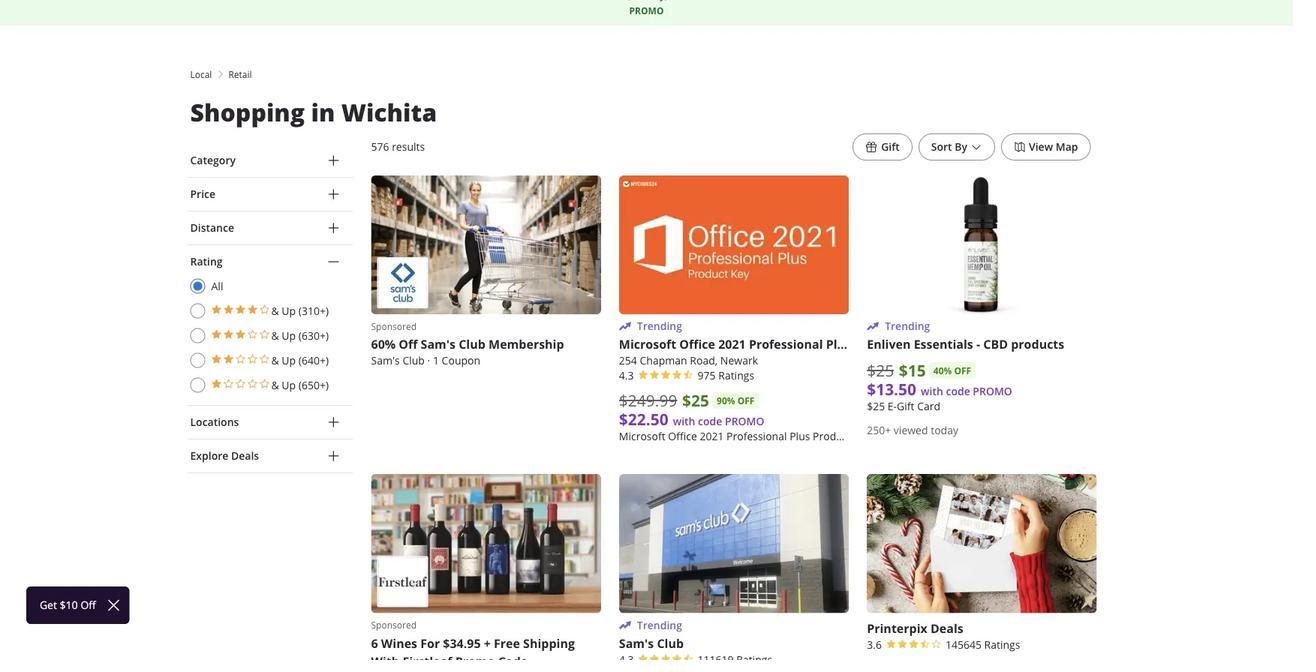 Task type: vqa. For each thing, say whether or not it's contained in the screenshot.
REFUND
no



Task type: locate. For each thing, give the bounding box(es) containing it.
cbd
[[984, 337, 1008, 353]]

& up (630+)
[[271, 329, 329, 343]]

1 vertical spatial 2021
[[700, 430, 724, 444]]

code down 40%
[[946, 385, 971, 399]]

products
[[1012, 337, 1065, 353]]

up left (310+)
[[282, 304, 296, 318]]

1 up from the top
[[282, 304, 296, 318]]

with inside the $25 $15 40% off $13.50 with code promo $25 e-gift card
[[921, 385, 944, 399]]

2021 inside $249.99 $25 90% off $22.50 with code promo microsoft office 2021 professional plus product key - lifetime for windows 1pc
[[700, 430, 724, 444]]

promo down 90%
[[725, 415, 765, 429]]

category button
[[187, 144, 353, 177]]

&
[[271, 304, 279, 318], [271, 329, 279, 343], [271, 354, 279, 368], [271, 378, 279, 392]]

up
[[282, 304, 296, 318], [282, 329, 296, 343], [282, 354, 296, 368], [282, 378, 296, 392]]

with up card
[[921, 385, 944, 399]]

0 horizontal spatial ratings
[[719, 369, 755, 383]]

- right key
[[875, 430, 878, 444]]

250+ viewed today
[[867, 424, 959, 438]]

2 vertical spatial club
[[657, 635, 684, 652]]

shipping
[[523, 635, 575, 652]]

trending up enliven
[[885, 320, 931, 334]]

up for (630+)
[[282, 329, 296, 343]]

975 ratings
[[698, 369, 755, 383]]

up left (650+)
[[282, 378, 296, 392]]

2 up from the top
[[282, 329, 296, 343]]

1 vertical spatial office
[[668, 430, 697, 444]]

sort by button
[[919, 134, 996, 161]]

up inside 'element'
[[282, 354, 296, 368]]

1 horizontal spatial with
[[921, 385, 944, 399]]

rating list
[[190, 279, 353, 393]]

2 horizontal spatial promo
[[973, 385, 1013, 399]]

chapman
[[640, 354, 688, 368]]

view map
[[1029, 140, 1079, 154]]

gift inside the $25 $15 40% off $13.50 with code promo $25 e-gift card
[[897, 400, 915, 414]]

with right $22.50
[[673, 415, 696, 429]]

& up (650+)
[[271, 378, 329, 392]]

4 up from the top
[[282, 378, 296, 392]]

1 vertical spatial off
[[738, 395, 755, 407]]

code down 90%
[[698, 415, 723, 429]]

1 vertical spatial -
[[875, 430, 878, 444]]

trending for sam's club
[[637, 619, 683, 632]]

code
[[946, 385, 971, 399], [698, 415, 723, 429]]

plus
[[826, 337, 851, 353], [790, 430, 810, 444]]

explore deals button
[[187, 440, 353, 473]]

$25 left e-
[[867, 400, 885, 414]]

2 vertical spatial promo
[[725, 415, 765, 429]]

$15
[[899, 360, 926, 382]]

0 vertical spatial 2021
[[719, 337, 746, 353]]

microsoft down $249.99
[[619, 430, 666, 444]]

promo for $15
[[973, 385, 1013, 399]]

& for & up (650+)
[[271, 378, 279, 392]]

& up 3 stars & up element
[[271, 304, 279, 318]]

promo up breadcrumbs element
[[630, 5, 664, 17]]

deals inside dropdown button
[[231, 449, 259, 463]]

1 horizontal spatial sam's
[[421, 337, 456, 353]]

with for $25
[[673, 415, 696, 429]]

sort
[[932, 140, 952, 154]]

trending up sam's club
[[637, 619, 683, 632]]

1 & from the top
[[271, 304, 279, 318]]

plus left enliven
[[826, 337, 851, 353]]

2 vertical spatial sam's
[[619, 635, 654, 652]]

1 vertical spatial with
[[673, 415, 696, 429]]

professional down 90%
[[727, 430, 787, 444]]

0 vertical spatial sam's
[[421, 337, 456, 353]]

gift button
[[853, 134, 913, 161]]

up left (630+)
[[282, 329, 296, 343]]

sponsored inside sponsored 6 wines for $34.95 + free shipping with firstleaf promo code
[[371, 620, 417, 632]]

off right 90%
[[738, 395, 755, 407]]

microsoft inside the 'microsoft office 2021 professional plus 254 chapman road, newark'
[[619, 337, 677, 353]]

$25 inside $249.99 $25 90% off $22.50 with code promo microsoft office 2021 professional plus product key - lifetime for windows 1pc
[[683, 390, 710, 412]]

promo
[[630, 5, 664, 17], [973, 385, 1013, 399], [725, 415, 765, 429]]

with inside $249.99 $25 90% off $22.50 with code promo microsoft office 2021 professional plus product key - lifetime for windows 1pc
[[673, 415, 696, 429]]

product
[[813, 430, 852, 444]]

0 horizontal spatial sam's
[[371, 354, 400, 368]]

map
[[1056, 140, 1079, 154]]

- left cbd
[[977, 337, 981, 353]]

& for & up (640+)
[[271, 354, 279, 368]]

professional
[[749, 337, 823, 353], [727, 430, 787, 444]]

1 vertical spatial club
[[403, 354, 425, 368]]

2 sponsored from the top
[[371, 620, 417, 632]]

sponsored for off
[[371, 321, 417, 333]]

1 vertical spatial code
[[698, 415, 723, 429]]

0 vertical spatial code
[[946, 385, 971, 399]]

up for (650+)
[[282, 378, 296, 392]]

deals up the 145645
[[931, 620, 964, 637]]

& up (640+)
[[271, 354, 329, 368]]

sponsored for wines
[[371, 620, 417, 632]]

0 vertical spatial ratings
[[719, 369, 755, 383]]

4 & from the top
[[271, 378, 279, 392]]

deals
[[231, 449, 259, 463], [931, 620, 964, 637]]

2021 up newark
[[719, 337, 746, 353]]

explore
[[190, 449, 228, 463]]

sponsored 6 wines for $34.95 + free shipping with firstleaf promo code
[[371, 620, 575, 661]]

microsoft inside $249.99 $25 90% off $22.50 with code promo microsoft office 2021 professional plus product key - lifetime for windows 1pc
[[619, 430, 666, 444]]

deals right the explore
[[231, 449, 259, 463]]

off for $25
[[738, 395, 755, 407]]

6
[[371, 635, 378, 652]]

1 sponsored from the top
[[371, 321, 417, 333]]

gift left sort
[[882, 140, 900, 154]]

coupon
[[442, 354, 481, 368]]

0 vertical spatial plus
[[826, 337, 851, 353]]

& down 4 stars & up element
[[271, 329, 279, 343]]

0 vertical spatial microsoft
[[619, 337, 677, 353]]

90%
[[717, 395, 735, 407]]

office up road,
[[680, 337, 716, 353]]

1 horizontal spatial off
[[955, 365, 972, 377]]

sponsored up wines
[[371, 620, 417, 632]]

1 microsoft from the top
[[619, 337, 677, 353]]

category
[[190, 154, 236, 167]]

view
[[1029, 140, 1053, 154]]

0 horizontal spatial plus
[[790, 430, 810, 444]]

sort by
[[932, 140, 968, 154]]

for
[[421, 635, 440, 652]]

all
[[211, 279, 223, 293]]

0 vertical spatial professional
[[749, 337, 823, 353]]

(640+)
[[299, 354, 329, 368]]

price
[[190, 187, 216, 201]]

0 vertical spatial office
[[680, 337, 716, 353]]

2021
[[719, 337, 746, 353], [700, 430, 724, 444]]

0 horizontal spatial code
[[698, 415, 723, 429]]

off right 40%
[[955, 365, 972, 377]]

off
[[955, 365, 972, 377], [738, 395, 755, 407]]

0 vertical spatial promo
[[630, 5, 664, 17]]

off
[[399, 337, 418, 353]]

code inside $249.99 $25 90% off $22.50 with code promo microsoft office 2021 professional plus product key - lifetime for windows 1pc
[[698, 415, 723, 429]]

1 vertical spatial sponsored
[[371, 620, 417, 632]]

ratings down newark
[[719, 369, 755, 383]]

0 horizontal spatial -
[[875, 430, 878, 444]]

1 vertical spatial professional
[[727, 430, 787, 444]]

rating button
[[187, 246, 353, 279]]

plus left product
[[790, 430, 810, 444]]

1 vertical spatial gift
[[897, 400, 915, 414]]

up for (310+)
[[282, 304, 296, 318]]

trending
[[637, 320, 683, 334], [885, 320, 931, 334], [637, 619, 683, 632]]

3 & from the top
[[271, 354, 279, 368]]

gift left card
[[897, 400, 915, 414]]

sponsored up 60%
[[371, 321, 417, 333]]

gift
[[882, 140, 900, 154], [897, 400, 915, 414]]

sponsored
[[371, 321, 417, 333], [371, 620, 417, 632]]

- inside $249.99 $25 90% off $22.50 with code promo microsoft office 2021 professional plus product key - lifetime for windows 1pc
[[875, 430, 878, 444]]

0 vertical spatial deals
[[231, 449, 259, 463]]

view map button
[[1002, 134, 1091, 161]]

1 horizontal spatial plus
[[826, 337, 851, 353]]

& down 2 stars & up 'element'
[[271, 378, 279, 392]]

145645
[[946, 638, 982, 652]]

ratings for 975 ratings
[[719, 369, 755, 383]]

0 vertical spatial -
[[977, 337, 981, 353]]

2 & from the top
[[271, 329, 279, 343]]

off for $15
[[955, 365, 972, 377]]

up left (640+)
[[282, 354, 296, 368]]

1 horizontal spatial club
[[459, 337, 486, 353]]

promo up 1pc
[[973, 385, 1013, 399]]

0 horizontal spatial off
[[738, 395, 755, 407]]

3 up from the top
[[282, 354, 296, 368]]

deals for printerpix deals
[[931, 620, 964, 637]]

& inside 'element'
[[271, 354, 279, 368]]

2021 inside the 'microsoft office 2021 professional plus 254 chapman road, newark'
[[719, 337, 746, 353]]

1 star & up element
[[190, 378, 329, 393]]

0 vertical spatial with
[[921, 385, 944, 399]]

office down $249.99
[[668, 430, 697, 444]]

gift inside button
[[882, 140, 900, 154]]

ratings right the 145645
[[985, 638, 1021, 652]]

ratings for 145645 ratings
[[985, 638, 1021, 652]]

3 stars & up element
[[190, 328, 329, 344]]

in
[[311, 96, 335, 129]]

576 results
[[371, 140, 425, 154]]

1 vertical spatial promo
[[973, 385, 1013, 399]]

code inside the $25 $15 40% off $13.50 with code promo $25 e-gift card
[[946, 385, 971, 399]]

40%
[[934, 365, 952, 377]]

office
[[680, 337, 716, 353], [668, 430, 697, 444]]

code
[[498, 654, 528, 661]]

$25
[[867, 360, 894, 381], [683, 390, 710, 412], [867, 400, 885, 414]]

& for & up (310+)
[[271, 304, 279, 318]]

4.3
[[619, 369, 634, 383]]

sponsored inside the sponsored 60% off sam's club membership sam's club    ·    1 coupon
[[371, 321, 417, 333]]

$25 down 975
[[683, 390, 710, 412]]

1 vertical spatial deals
[[931, 620, 964, 637]]

microsoft up chapman
[[619, 337, 677, 353]]

0 horizontal spatial deals
[[231, 449, 259, 463]]

2 microsoft from the top
[[619, 430, 666, 444]]

1 vertical spatial microsoft
[[619, 430, 666, 444]]

professional inside $249.99 $25 90% off $22.50 with code promo microsoft office 2021 professional plus product key - lifetime for windows 1pc
[[727, 430, 787, 444]]

2021 down 90%
[[700, 430, 724, 444]]

enliven essentials - cbd products
[[867, 337, 1065, 353]]

3.6
[[867, 638, 882, 652]]

1 horizontal spatial code
[[946, 385, 971, 399]]

1 horizontal spatial deals
[[931, 620, 964, 637]]

& down 3 stars & up element
[[271, 354, 279, 368]]

0 horizontal spatial promo
[[630, 5, 664, 17]]

ratings
[[719, 369, 755, 383], [985, 638, 1021, 652]]

professional inside the 'microsoft office 2021 professional plus 254 chapman road, newark'
[[749, 337, 823, 353]]

1 horizontal spatial promo
[[725, 415, 765, 429]]

sam's club
[[619, 635, 684, 652]]

wines
[[381, 635, 418, 652]]

1 horizontal spatial ratings
[[985, 638, 1021, 652]]

0 vertical spatial sponsored
[[371, 321, 417, 333]]

1pc
[[988, 430, 1007, 444]]

promo inside $249.99 $25 90% off $22.50 with code promo microsoft office 2021 professional plus product key - lifetime for windows 1pc
[[725, 415, 765, 429]]

0 vertical spatial gift
[[882, 140, 900, 154]]

trending up chapman
[[637, 320, 683, 334]]

sam's
[[421, 337, 456, 353], [371, 354, 400, 368], [619, 635, 654, 652]]

professional up newark
[[749, 337, 823, 353]]

with
[[921, 385, 944, 399], [673, 415, 696, 429]]

1
[[433, 354, 439, 368]]

off inside the $25 $15 40% off $13.50 with code promo $25 e-gift card
[[955, 365, 972, 377]]

promo inside the $25 $15 40% off $13.50 with code promo $25 e-gift card
[[973, 385, 1013, 399]]

0 vertical spatial club
[[459, 337, 486, 353]]

1 horizontal spatial -
[[977, 337, 981, 353]]

& up (310+)
[[271, 304, 329, 318]]

1 vertical spatial ratings
[[985, 638, 1021, 652]]

0 vertical spatial off
[[955, 365, 972, 377]]

with
[[371, 654, 400, 661]]

off inside $249.99 $25 90% off $22.50 with code promo microsoft office 2021 professional plus product key - lifetime for windows 1pc
[[738, 395, 755, 407]]

1 vertical spatial plus
[[790, 430, 810, 444]]

up for (640+)
[[282, 354, 296, 368]]

0 horizontal spatial with
[[673, 415, 696, 429]]

0 horizontal spatial club
[[403, 354, 425, 368]]



Task type: describe. For each thing, give the bounding box(es) containing it.
membership
[[489, 337, 564, 353]]

microsoft office 2021 professional plus 254 chapman road, newark
[[619, 337, 851, 368]]

shopping
[[190, 96, 305, 129]]

explore deals
[[190, 449, 259, 463]]

promo
[[455, 654, 495, 661]]

essentials
[[914, 337, 974, 353]]

for
[[923, 430, 938, 444]]

code for $25
[[698, 415, 723, 429]]

1 vertical spatial sam's
[[371, 354, 400, 368]]

254
[[619, 354, 637, 368]]

+
[[484, 635, 491, 652]]

price button
[[187, 178, 353, 211]]

250+
[[867, 424, 891, 438]]

results
[[392, 140, 425, 154]]

card
[[918, 400, 941, 414]]

plus inside $249.99 $25 90% off $22.50 with code promo microsoft office 2021 professional plus product key - lifetime for windows 1pc
[[790, 430, 810, 444]]

$22.50
[[619, 409, 669, 431]]

e-
[[888, 400, 897, 414]]

576
[[371, 140, 389, 154]]

today
[[931, 424, 959, 438]]

$13.50
[[867, 379, 917, 401]]

$249.99
[[619, 390, 678, 411]]

local link
[[190, 68, 212, 81]]

(630+)
[[299, 329, 329, 343]]

trending for enliven essentials - cbd products
[[885, 320, 931, 334]]

windows
[[940, 430, 985, 444]]

975
[[698, 369, 716, 383]]

60%
[[371, 337, 396, 353]]

local
[[190, 68, 212, 80]]

promo link
[[523, 0, 771, 18]]

printerpix
[[867, 620, 928, 637]]

by
[[955, 140, 968, 154]]

viewed
[[894, 424, 928, 438]]

(650+)
[[299, 378, 329, 392]]

(310+)
[[299, 304, 329, 318]]

trending for microsoft office 2021 professional plus
[[637, 320, 683, 334]]

newark
[[721, 354, 758, 368]]

$249.99 $25 90% off $22.50 with code promo microsoft office 2021 professional plus product key - lifetime for windows 1pc
[[619, 390, 1007, 444]]

office inside $249.99 $25 90% off $22.50 with code promo microsoft office 2021 professional plus product key - lifetime for windows 1pc
[[668, 430, 697, 444]]

sponsored 60% off sam's club membership sam's club    ·    1 coupon
[[371, 321, 564, 368]]

shopping in wichita
[[190, 96, 437, 129]]

free
[[494, 635, 520, 652]]

·
[[428, 354, 430, 368]]

all element
[[190, 279, 223, 294]]

2 horizontal spatial sam's
[[619, 635, 654, 652]]

road,
[[690, 354, 718, 368]]

distance button
[[187, 212, 353, 245]]

breadcrumbs element
[[187, 68, 1106, 81]]

key
[[854, 430, 872, 444]]

$25 $15 40% off $13.50 with code promo $25 e-gift card
[[867, 360, 1013, 414]]

plus inside the 'microsoft office 2021 professional plus 254 chapman road, newark'
[[826, 337, 851, 353]]

2 horizontal spatial club
[[657, 635, 684, 652]]

office inside the 'microsoft office 2021 professional plus 254 chapman road, newark'
[[680, 337, 716, 353]]

retail
[[229, 68, 252, 80]]

firstleaf
[[403, 654, 452, 661]]

$25 down enliven
[[867, 360, 894, 381]]

rating
[[190, 255, 223, 269]]

145645 ratings
[[946, 638, 1021, 652]]

distance
[[190, 221, 234, 235]]

printerpix deals
[[867, 620, 964, 637]]

with for $15
[[921, 385, 944, 399]]

enliven
[[867, 337, 911, 353]]

locations
[[190, 416, 239, 429]]

promo for $25
[[725, 415, 765, 429]]

code for $15
[[946, 385, 971, 399]]

& for & up (630+)
[[271, 329, 279, 343]]

$34.95
[[443, 635, 481, 652]]

deals for explore deals
[[231, 449, 259, 463]]

locations button
[[187, 406, 353, 439]]

2 stars & up element
[[190, 353, 329, 369]]

lifetime
[[881, 430, 921, 444]]

wichita
[[341, 96, 437, 129]]

4 stars & up element
[[190, 303, 329, 319]]



